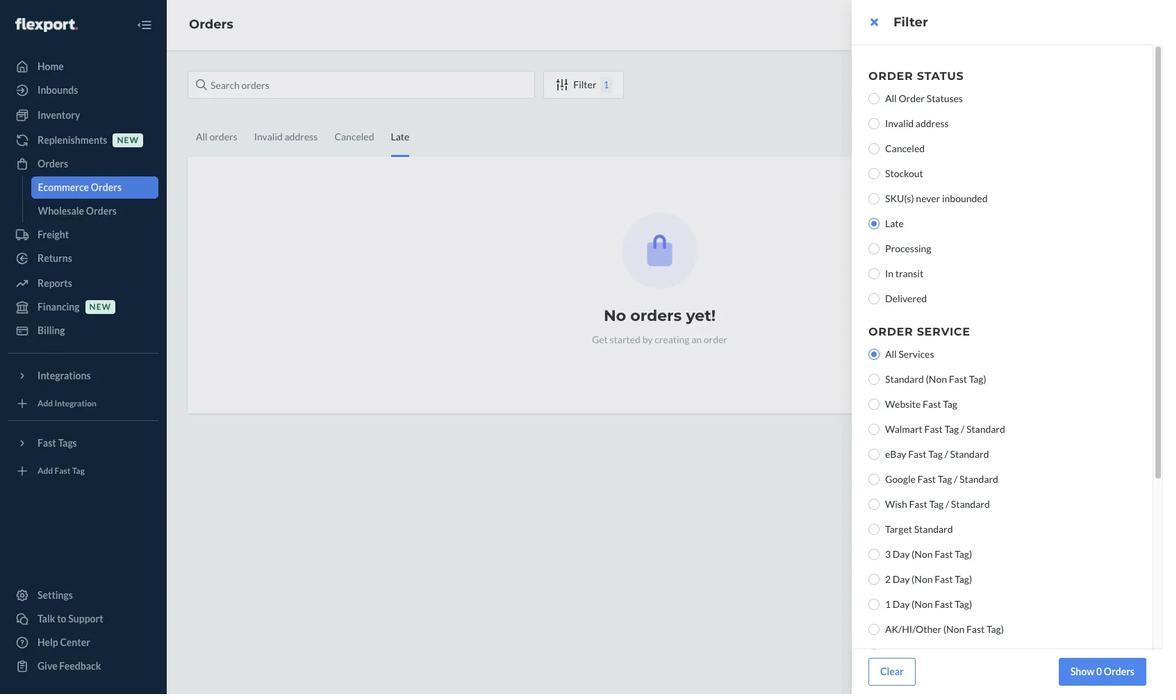 Task type: vqa. For each thing, say whether or not it's contained in the screenshot.
Days
no



Task type: locate. For each thing, give the bounding box(es) containing it.
2 vertical spatial order
[[869, 325, 914, 339]]

google
[[886, 473, 916, 485]]

tag) up us military (non fast tag)
[[987, 624, 1005, 635]]

1 day from the top
[[893, 549, 910, 560]]

clear
[[881, 666, 904, 678]]

website
[[886, 398, 922, 410]]

/ down walmart fast tag / standard
[[945, 448, 949, 460]]

processing
[[886, 243, 932, 254]]

day right the 1
[[893, 599, 910, 610]]

tag)
[[970, 373, 987, 385], [955, 549, 973, 560], [955, 574, 973, 585], [955, 599, 973, 610], [987, 624, 1005, 635], [979, 649, 996, 660]]

/ up ebay fast tag / standard
[[962, 423, 965, 435]]

tag) up 2 day (non fast tag)
[[955, 549, 973, 560]]

fast
[[949, 373, 968, 385], [923, 398, 942, 410], [925, 423, 943, 435], [909, 448, 927, 460], [918, 473, 936, 485], [910, 498, 928, 510], [935, 549, 954, 560], [935, 574, 954, 585], [935, 599, 954, 610], [967, 624, 985, 635], [959, 649, 977, 660]]

tag) for us military (non fast tag)
[[979, 649, 996, 660]]

us
[[886, 649, 898, 660]]

order service
[[869, 325, 971, 339]]

all up invalid
[[886, 92, 897, 104]]

standard down google fast tag / standard
[[952, 498, 991, 510]]

in transit
[[886, 268, 924, 279]]

show
[[1071, 666, 1095, 678]]

status
[[918, 70, 965, 83]]

order for service
[[869, 325, 914, 339]]

invalid
[[886, 117, 914, 129]]

fast up 1 day (non fast tag)
[[935, 574, 954, 585]]

1 all from the top
[[886, 92, 897, 104]]

target
[[886, 524, 913, 535]]

order down the order status
[[899, 92, 925, 104]]

day right 3
[[893, 549, 910, 560]]

3 day from the top
[[893, 599, 910, 610]]

tag) down ak/hi/other (non fast tag)
[[979, 649, 996, 660]]

show 0 orders
[[1071, 666, 1135, 678]]

service
[[918, 325, 971, 339]]

tag for website
[[944, 398, 958, 410]]

military
[[900, 649, 934, 660]]

2 all from the top
[[886, 348, 897, 360]]

standard up ebay fast tag / standard
[[967, 423, 1006, 435]]

2 vertical spatial day
[[893, 599, 910, 610]]

standard for google fast tag / standard
[[960, 473, 999, 485]]

0 vertical spatial day
[[893, 549, 910, 560]]

/ down google fast tag / standard
[[946, 498, 950, 510]]

fast down ak/hi/other (non fast tag)
[[959, 649, 977, 660]]

(non down 2 day (non fast tag)
[[912, 599, 933, 610]]

None radio
[[869, 118, 880, 129], [869, 143, 880, 154], [869, 168, 880, 179], [869, 193, 880, 204], [869, 218, 880, 229], [869, 268, 880, 279], [869, 293, 880, 305], [869, 374, 880, 385], [869, 499, 880, 510], [869, 574, 880, 585], [869, 118, 880, 129], [869, 143, 880, 154], [869, 168, 880, 179], [869, 193, 880, 204], [869, 218, 880, 229], [869, 268, 880, 279], [869, 293, 880, 305], [869, 374, 880, 385], [869, 499, 880, 510], [869, 574, 880, 585]]

0 vertical spatial order
[[869, 70, 914, 83]]

2 day from the top
[[893, 574, 910, 585]]

(non for 1
[[912, 599, 933, 610]]

tag down google fast tag / standard
[[930, 498, 944, 510]]

day right 2
[[893, 574, 910, 585]]

(non
[[927, 373, 948, 385], [912, 549, 933, 560], [912, 574, 933, 585], [912, 599, 933, 610], [944, 624, 965, 635], [936, 649, 957, 660]]

fast right ebay
[[909, 448, 927, 460]]

None radio
[[869, 93, 880, 104], [869, 243, 880, 254], [869, 349, 880, 360], [869, 399, 880, 410], [869, 424, 880, 435], [869, 449, 880, 460], [869, 474, 880, 485], [869, 524, 880, 535], [869, 549, 880, 560], [869, 599, 880, 610], [869, 624, 880, 635], [869, 93, 880, 104], [869, 243, 880, 254], [869, 349, 880, 360], [869, 399, 880, 410], [869, 424, 880, 435], [869, 449, 880, 460], [869, 474, 880, 485], [869, 524, 880, 535], [869, 549, 880, 560], [869, 599, 880, 610], [869, 624, 880, 635]]

standard up wish fast tag / standard
[[960, 473, 999, 485]]

tag
[[944, 398, 958, 410], [945, 423, 960, 435], [929, 448, 943, 460], [938, 473, 953, 485], [930, 498, 944, 510]]

wish fast tag / standard
[[886, 498, 991, 510]]

(non up 1 day (non fast tag)
[[912, 574, 933, 585]]

standard up website
[[886, 373, 925, 385]]

(non down target standard
[[912, 549, 933, 560]]

standard down wish fast tag / standard
[[915, 524, 954, 535]]

(non for us
[[936, 649, 957, 660]]

tag) down service
[[970, 373, 987, 385]]

day
[[893, 549, 910, 560], [893, 574, 910, 585], [893, 599, 910, 610]]

all left services at the right bottom
[[886, 348, 897, 360]]

/ for ebay
[[945, 448, 949, 460]]

(non up us military (non fast tag)
[[944, 624, 965, 635]]

/ up wish fast tag / standard
[[955, 473, 958, 485]]

tag) for 1 day (non fast tag)
[[955, 599, 973, 610]]

(non for 2
[[912, 574, 933, 585]]

3 day (non fast tag)
[[886, 549, 973, 560]]

fast up website fast tag
[[949, 373, 968, 385]]

1 vertical spatial order
[[899, 92, 925, 104]]

order up "all services"
[[869, 325, 914, 339]]

standard down walmart fast tag / standard
[[951, 448, 990, 460]]

fast right "google"
[[918, 473, 936, 485]]

/
[[962, 423, 965, 435], [945, 448, 949, 460], [955, 473, 958, 485], [946, 498, 950, 510]]

all for order service
[[886, 348, 897, 360]]

tag up walmart fast tag / standard
[[944, 398, 958, 410]]

sku(s) never inbounded
[[886, 193, 988, 204]]

/ for google
[[955, 473, 958, 485]]

0
[[1097, 666, 1103, 678]]

1 vertical spatial day
[[893, 574, 910, 585]]

stockout
[[886, 168, 924, 179]]

(non down ak/hi/other (non fast tag)
[[936, 649, 957, 660]]

tag up ebay fast tag / standard
[[945, 423, 960, 435]]

1 vertical spatial all
[[886, 348, 897, 360]]

tag) up ak/hi/other (non fast tag)
[[955, 599, 973, 610]]

standard
[[886, 373, 925, 385], [967, 423, 1006, 435], [951, 448, 990, 460], [960, 473, 999, 485], [952, 498, 991, 510], [915, 524, 954, 535]]

tag) down 3 day (non fast tag)
[[955, 574, 973, 585]]

0 vertical spatial all
[[886, 92, 897, 104]]

standard for wish fast tag / standard
[[952, 498, 991, 510]]

order up all order statuses
[[869, 70, 914, 83]]

tag up google fast tag / standard
[[929, 448, 943, 460]]

all for order status
[[886, 92, 897, 104]]

fast down standard (non fast tag)
[[923, 398, 942, 410]]

order
[[869, 70, 914, 83], [899, 92, 925, 104], [869, 325, 914, 339]]

all
[[886, 92, 897, 104], [886, 348, 897, 360]]

fast up ak/hi/other (non fast tag)
[[935, 599, 954, 610]]

tag up wish fast tag / standard
[[938, 473, 953, 485]]



Task type: describe. For each thing, give the bounding box(es) containing it.
statuses
[[927, 92, 964, 104]]

3
[[886, 549, 891, 560]]

website fast tag
[[886, 398, 958, 410]]

day for 3
[[893, 549, 910, 560]]

order status
[[869, 70, 965, 83]]

in
[[886, 268, 894, 279]]

clear button
[[869, 658, 916, 686]]

sku(s)
[[886, 193, 915, 204]]

target standard
[[886, 524, 954, 535]]

close image
[[871, 17, 878, 28]]

tag) for 2 day (non fast tag)
[[955, 574, 973, 585]]

fast up us military (non fast tag)
[[967, 624, 985, 635]]

never
[[917, 193, 941, 204]]

google fast tag / standard
[[886, 473, 999, 485]]

show 0 orders button
[[1059, 658, 1147, 686]]

2
[[886, 574, 891, 585]]

1
[[886, 599, 891, 610]]

fast up 2 day (non fast tag)
[[935, 549, 954, 560]]

1 day (non fast tag)
[[886, 599, 973, 610]]

wish
[[886, 498, 908, 510]]

order for status
[[869, 70, 914, 83]]

day for 1
[[893, 599, 910, 610]]

/ for wish
[[946, 498, 950, 510]]

us military (non fast tag)
[[886, 649, 996, 660]]

all services
[[886, 348, 935, 360]]

/ for walmart
[[962, 423, 965, 435]]

services
[[899, 348, 935, 360]]

(non up website fast tag
[[927, 373, 948, 385]]

standard (non fast tag)
[[886, 373, 987, 385]]

standard for walmart fast tag / standard
[[967, 423, 1006, 435]]

tag) for 3 day (non fast tag)
[[955, 549, 973, 560]]

address
[[916, 117, 950, 129]]

ak/hi/other
[[886, 624, 942, 635]]

ebay
[[886, 448, 907, 460]]

day for 2
[[893, 574, 910, 585]]

walmart fast tag / standard
[[886, 423, 1006, 435]]

delivered
[[886, 293, 928, 305]]

all order statuses
[[886, 92, 964, 104]]

inbounded
[[943, 193, 988, 204]]

filter
[[894, 15, 929, 30]]

tag for wish
[[930, 498, 944, 510]]

invalid address
[[886, 117, 950, 129]]

late
[[886, 218, 904, 229]]

standard for ebay fast tag / standard
[[951, 448, 990, 460]]

ebay fast tag / standard
[[886, 448, 990, 460]]

tag for walmart
[[945, 423, 960, 435]]

walmart
[[886, 423, 923, 435]]

canceled
[[886, 143, 925, 154]]

fast up ebay fast tag / standard
[[925, 423, 943, 435]]

orders
[[1105, 666, 1135, 678]]

2 day (non fast tag)
[[886, 574, 973, 585]]

fast right wish on the right
[[910, 498, 928, 510]]

tag for google
[[938, 473, 953, 485]]

ak/hi/other (non fast tag)
[[886, 624, 1005, 635]]

tag for ebay
[[929, 448, 943, 460]]

transit
[[896, 268, 924, 279]]

(non for 3
[[912, 549, 933, 560]]



